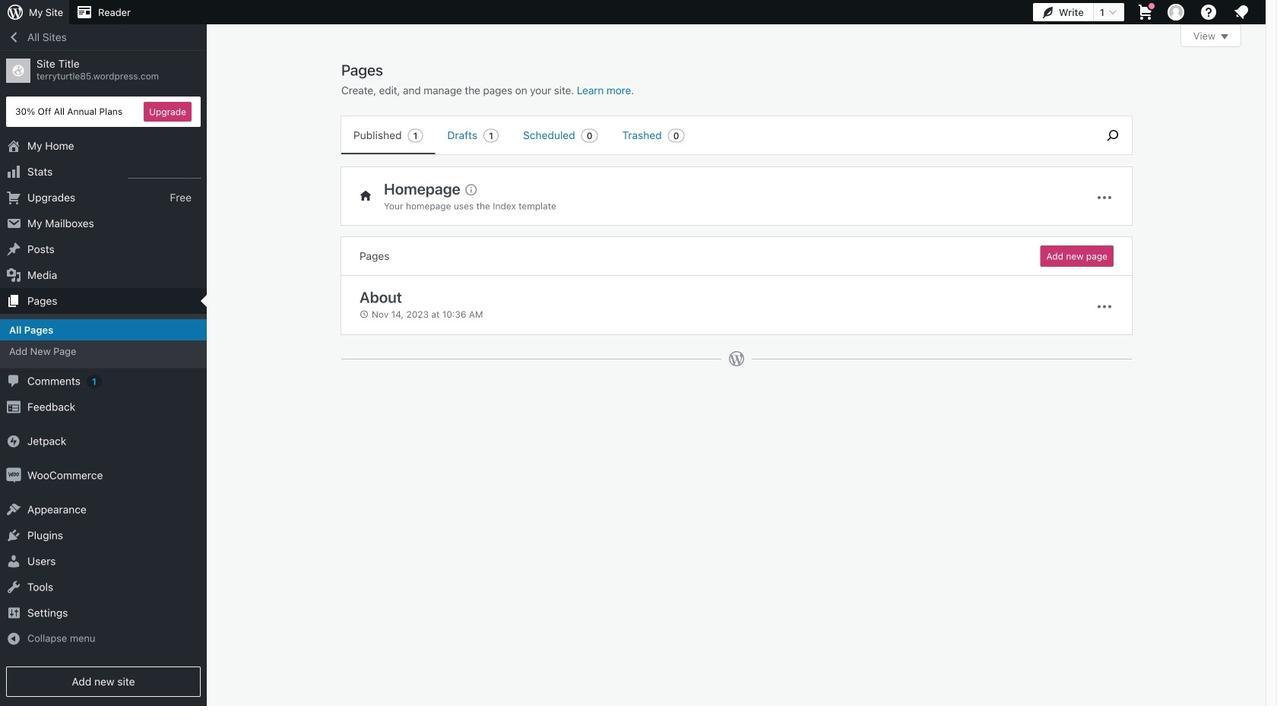 Task type: vqa. For each thing, say whether or not it's contained in the screenshot.
the bottommost the img
yes



Task type: locate. For each thing, give the bounding box(es) containing it.
1 img image from the top
[[6, 434, 21, 449]]

help image
[[1200, 3, 1218, 21]]

more information image
[[464, 182, 477, 196]]

highest hourly views 0 image
[[128, 169, 201, 179]]

menu
[[341, 116, 1086, 154]]

img image
[[6, 434, 21, 449], [6, 468, 21, 483]]

1 vertical spatial toggle menu image
[[1095, 298, 1114, 316]]

0 vertical spatial img image
[[6, 434, 21, 449]]

main content
[[341, 24, 1241, 382]]

1 vertical spatial img image
[[6, 468, 21, 483]]

0 vertical spatial toggle menu image
[[1095, 189, 1114, 207]]

open search image
[[1094, 126, 1132, 144]]

toggle menu image
[[1095, 189, 1114, 207], [1095, 298, 1114, 316]]

None search field
[[1094, 116, 1132, 154]]

2 img image from the top
[[6, 468, 21, 483]]

my profile image
[[1168, 4, 1184, 21]]

closed image
[[1221, 34, 1228, 40]]



Task type: describe. For each thing, give the bounding box(es) containing it.
my shopping cart image
[[1136, 3, 1155, 21]]

manage your notifications image
[[1232, 3, 1250, 21]]

2 toggle menu image from the top
[[1095, 298, 1114, 316]]

1 toggle menu image from the top
[[1095, 189, 1114, 207]]



